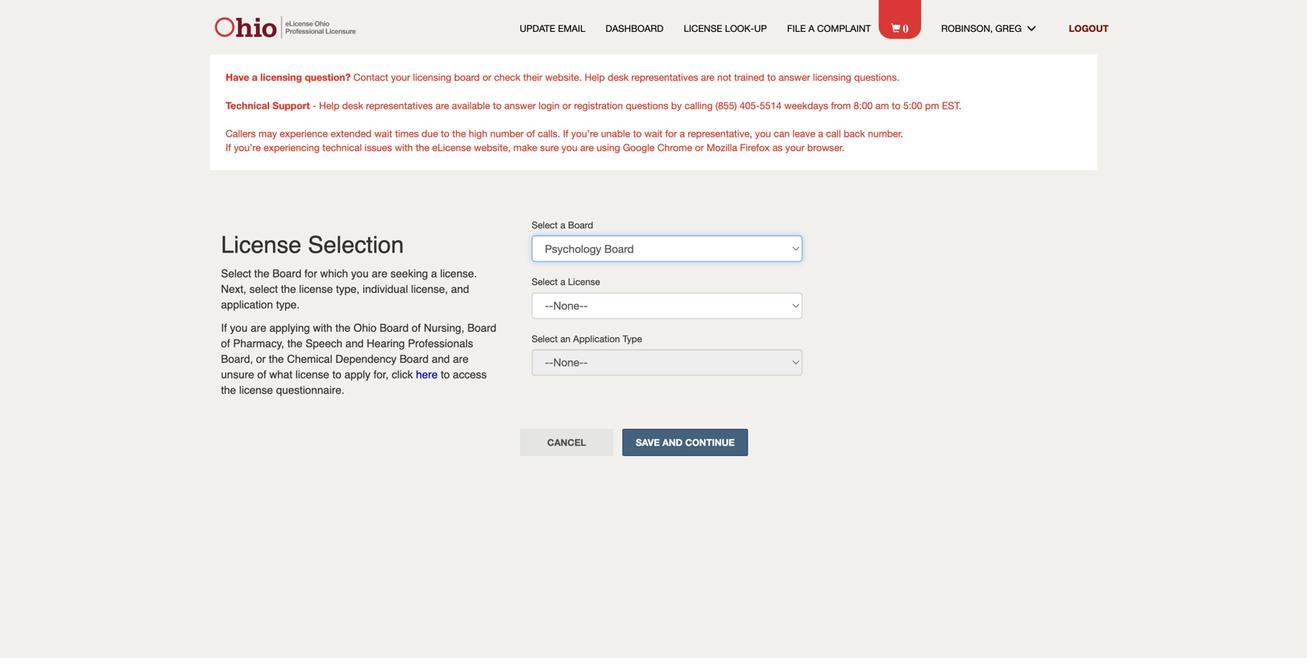 Task type: describe. For each thing, give the bounding box(es) containing it.
0 vertical spatial if
[[563, 128, 568, 139]]

from
[[831, 100, 851, 111]]

applying
[[269, 322, 310, 335]]

to access the license questionnaire.
[[221, 369, 487, 397]]

robinson, greg
[[941, 23, 1027, 34]]

have
[[226, 71, 249, 83]]

registration
[[574, 100, 623, 111]]

for,
[[374, 369, 389, 381]]

the up select
[[254, 268, 269, 280]]

to right due
[[441, 128, 449, 139]]

robinson,
[[941, 23, 993, 34]]

desk inside have a licensing question? contact your licensing board or check their website. help desk representatives are not trained to answer licensing questions.
[[608, 72, 629, 83]]

can
[[774, 128, 790, 139]]

update email
[[520, 23, 585, 34]]

speech
[[305, 338, 342, 350]]

8:00
[[854, 100, 873, 111]]

application
[[221, 299, 273, 311]]

of left the nursing,
[[412, 322, 421, 335]]

to right am
[[892, 100, 900, 111]]

email
[[558, 23, 585, 34]]

sure
[[540, 142, 559, 153]]

complaint
[[817, 23, 871, 34]]

dashboard link
[[606, 22, 664, 35]]

weekdays
[[784, 100, 828, 111]]

pm
[[925, 100, 939, 111]]

type.
[[276, 299, 300, 311]]

the up what
[[269, 353, 284, 366]]

select an application type
[[532, 334, 642, 344]]

405-
[[740, 100, 760, 111]]

with inside the if you are applying with the ohio board of nursing, board of pharmacy, the speech and hearing professionals board, or the chemical dependency board and are unsure of what license to apply for, click
[[313, 322, 332, 335]]

file
[[787, 23, 806, 34]]

here
[[416, 369, 438, 381]]

dashboard
[[606, 23, 664, 34]]

website,
[[474, 142, 511, 153]]

est.
[[942, 100, 962, 111]]

5:00
[[903, 100, 922, 111]]

support
[[272, 100, 310, 111]]

access
[[453, 369, 487, 381]]

1 vertical spatial if
[[226, 142, 231, 153]]

check
[[494, 72, 520, 83]]

chemical
[[287, 353, 332, 366]]

2 horizontal spatial licensing
[[813, 72, 851, 83]]

license inside the if you are applying with the ohio board of nursing, board of pharmacy, the speech and hearing professionals board, or the chemical dependency board and are unsure of what license to apply for, click
[[295, 369, 329, 381]]

are inside callers may experience extended wait times due to the high number of calls. if you're unable to wait for a representative, you can leave a call back number. if you're experiencing technical issues with the elicense website, make sure you are using google chrome or mozilla firefox as your browser.
[[580, 142, 594, 153]]

0
[[903, 20, 909, 34]]

high
[[469, 128, 487, 139]]

firefox
[[740, 142, 770, 153]]

license.
[[440, 268, 477, 280]]

dependency
[[335, 353, 397, 366]]

click
[[392, 369, 413, 381]]

your inside have a licensing question? contact your licensing board or check their website. help desk representatives are not trained to answer licensing questions.
[[391, 72, 410, 83]]

chrome
[[657, 142, 692, 153]]

0 horizontal spatial and
[[345, 338, 364, 350]]

a up select a license
[[560, 220, 565, 231]]

apply
[[344, 369, 370, 381]]

you inside the if you are applying with the ohio board of nursing, board of pharmacy, the speech and hearing professionals board, or the chemical dependency board and are unsure of what license to apply for, click
[[230, 322, 248, 335]]

the down due
[[416, 142, 429, 153]]

individual
[[363, 283, 408, 296]]

what
[[269, 369, 292, 381]]

experience
[[280, 128, 328, 139]]

are inside "select the board for which you are seeking a license. next, select the license type, individual license, and application type."
[[372, 268, 387, 280]]

answer inside have a licensing question? contact your licensing board or check their website. help desk representatives are not trained to answer licensing questions.
[[779, 72, 810, 83]]

browser.
[[807, 142, 845, 153]]

file a complaint link
[[787, 22, 871, 35]]

if you are applying with the ohio board of nursing, board of pharmacy, the speech and hearing professionals board, or the chemical dependency board and are unsure of what license to apply for, click
[[221, 322, 496, 381]]

may
[[258, 128, 277, 139]]

extended
[[331, 128, 372, 139]]

calling
[[685, 100, 713, 111]]

seeking
[[390, 268, 428, 280]]

application
[[573, 334, 620, 344]]

an
[[560, 334, 571, 344]]

select for select a license
[[532, 277, 558, 288]]

to inside have a licensing question? contact your licensing board or check their website. help desk representatives are not trained to answer licensing questions.
[[767, 72, 776, 83]]

a right file
[[808, 23, 814, 34]]

their
[[523, 72, 542, 83]]

logout link
[[1069, 23, 1109, 34]]

are inside have a licensing question? contact your licensing board or check their website. help desk representatives are not trained to answer licensing questions.
[[701, 72, 715, 83]]

select for select the board for which you are seeking a license. next, select the license type, individual license, and application type.
[[221, 268, 251, 280]]

license,
[[411, 283, 448, 296]]

greg
[[995, 23, 1022, 34]]

call
[[826, 128, 841, 139]]

a up chrome
[[680, 128, 685, 139]]

select for select a board
[[532, 220, 558, 231]]

file a complaint
[[787, 23, 871, 34]]

professionals
[[408, 338, 473, 350]]

you right sure
[[561, 142, 577, 153]]

contact
[[353, 72, 388, 83]]

technical support - help desk representatives are available to answer login or registration questions by calling (855) 405-5514 weekdays from 8:00 am to 5:00 pm est.
[[226, 100, 962, 111]]

robinson, greg link
[[941, 22, 1049, 35]]

elicense ohio professional licensure image
[[209, 16, 365, 39]]

to inside to access the license questionnaire.
[[441, 369, 450, 381]]

using
[[597, 142, 620, 153]]

pharmacy,
[[233, 338, 284, 350]]

number.
[[868, 128, 903, 139]]

update email link
[[520, 22, 585, 35]]

board
[[454, 72, 480, 83]]

board right the nursing,
[[467, 322, 496, 335]]

0 vertical spatial you're
[[571, 128, 598, 139]]

0 link
[[891, 20, 921, 35]]



Task type: locate. For each thing, give the bounding box(es) containing it.
you're
[[571, 128, 598, 139], [234, 142, 261, 153]]

1 vertical spatial desk
[[342, 100, 363, 111]]

a right have
[[252, 71, 258, 83]]

or inside have a licensing question? contact your licensing board or check their website. help desk representatives are not trained to answer licensing questions.
[[482, 72, 491, 83]]

desk
[[608, 72, 629, 83], [342, 100, 363, 111]]

next,
[[221, 283, 246, 296]]

wait up issues
[[374, 128, 392, 139]]

to inside the if you are applying with the ohio board of nursing, board of pharmacy, the speech and hearing professionals board, or the chemical dependency board and are unsure of what license to apply for, click
[[332, 369, 341, 381]]

5514
[[760, 100, 782, 111]]

for inside callers may experience extended wait times due to the high number of calls. if you're unable to wait for a representative, you can leave a call back number. if you're experiencing technical issues with the elicense website, make sure you are using google chrome or mozilla firefox as your browser.
[[665, 128, 677, 139]]

as
[[772, 142, 783, 153]]

select the board for which you are seeking a license. next, select the license type, individual license, and application type.
[[221, 268, 477, 311]]

2 wait from the left
[[644, 128, 662, 139]]

not
[[717, 72, 731, 83]]

of up the board,
[[221, 338, 230, 350]]

licensing up "support"
[[260, 71, 302, 83]]

if down 'callers'
[[226, 142, 231, 153]]

selection
[[308, 232, 404, 259]]

0 vertical spatial and
[[451, 283, 469, 296]]

a inside "select the board for which you are seeking a license. next, select the license type, individual license, and application type."
[[431, 268, 437, 280]]

1 horizontal spatial with
[[395, 142, 413, 153]]

help right -
[[319, 100, 339, 111]]

board,
[[221, 353, 253, 366]]

2 horizontal spatial and
[[451, 283, 469, 296]]

select for select an application type
[[532, 334, 558, 344]]

licensing up from
[[813, 72, 851, 83]]

wait
[[374, 128, 392, 139], [644, 128, 662, 139]]

a
[[808, 23, 814, 34], [252, 71, 258, 83], [680, 128, 685, 139], [818, 128, 823, 139], [560, 220, 565, 231], [431, 268, 437, 280], [560, 277, 565, 288]]

license for license look-up
[[684, 23, 722, 34]]

1 vertical spatial license
[[295, 369, 329, 381]]

representatives up the by in the top right of the page
[[631, 72, 698, 83]]

are left using
[[580, 142, 594, 153]]

license inside "select the board for which you are seeking a license. next, select the license type, individual license, and application type."
[[299, 283, 333, 296]]

the inside to access the license questionnaire.
[[221, 384, 236, 397]]

or
[[482, 72, 491, 83], [562, 100, 571, 111], [695, 142, 704, 153], [256, 353, 266, 366]]

the
[[452, 128, 466, 139], [416, 142, 429, 153], [254, 268, 269, 280], [281, 283, 296, 296], [335, 322, 351, 335], [287, 338, 302, 350], [269, 353, 284, 366], [221, 384, 236, 397]]

1 vertical spatial you're
[[234, 142, 261, 153]]

0 horizontal spatial with
[[313, 322, 332, 335]]

1 horizontal spatial for
[[665, 128, 677, 139]]

1 horizontal spatial and
[[432, 353, 450, 366]]

look-
[[725, 23, 754, 34]]

representative,
[[688, 128, 752, 139]]

select
[[249, 283, 278, 296]]

the down applying
[[287, 338, 302, 350]]

1 wait from the left
[[374, 128, 392, 139]]

and down the "ohio"
[[345, 338, 364, 350]]

help up the technical support - help desk representatives are available to answer login or registration questions by calling (855) 405-5514 weekdays from 8:00 am to 5:00 pm est.
[[585, 72, 605, 83]]

license up select
[[221, 232, 301, 259]]

select a board
[[532, 220, 593, 231]]

your right contact
[[391, 72, 410, 83]]

here link
[[416, 369, 438, 381]]

representatives
[[631, 72, 698, 83], [366, 100, 433, 111]]

0 horizontal spatial your
[[391, 72, 410, 83]]

with down times
[[395, 142, 413, 153]]

unsure
[[221, 369, 254, 381]]

questionnaire.
[[276, 384, 344, 397]]

1 horizontal spatial representatives
[[631, 72, 698, 83]]

0 horizontal spatial for
[[305, 268, 317, 280]]

you up type, in the left of the page
[[351, 268, 369, 280]]

questions
[[626, 100, 668, 111]]

answer left login
[[504, 100, 536, 111]]

if down application
[[221, 322, 227, 335]]

with
[[395, 142, 413, 153], [313, 322, 332, 335]]

board
[[568, 220, 593, 231], [272, 268, 301, 280], [380, 322, 409, 335], [467, 322, 496, 335], [400, 353, 429, 366]]

website.
[[545, 72, 582, 83]]

1 vertical spatial with
[[313, 322, 332, 335]]

1 vertical spatial your
[[785, 142, 805, 153]]

license for license selection
[[221, 232, 301, 259]]

0 horizontal spatial wait
[[374, 128, 392, 139]]

license look-up link
[[684, 22, 767, 35]]

are left not
[[701, 72, 715, 83]]

to right the trained
[[767, 72, 776, 83]]

questions.
[[854, 72, 900, 83]]

select up select a license
[[532, 220, 558, 231]]

license down which
[[299, 283, 333, 296]]

1 horizontal spatial licensing
[[413, 72, 451, 83]]

of
[[526, 128, 535, 139], [412, 322, 421, 335], [221, 338, 230, 350], [257, 369, 266, 381]]

license look-up
[[684, 23, 767, 34]]

help
[[585, 72, 605, 83], [319, 100, 339, 111]]

select up 'next,'
[[221, 268, 251, 280]]

0 vertical spatial desk
[[608, 72, 629, 83]]

callers
[[226, 128, 256, 139]]

or left mozilla
[[695, 142, 704, 153]]

0 vertical spatial for
[[665, 128, 677, 139]]

license up the questionnaire.
[[295, 369, 329, 381]]

or inside the if you are applying with the ohio board of nursing, board of pharmacy, the speech and hearing professionals board, or the chemical dependency board and are unsure of what license to apply for, click
[[256, 353, 266, 366]]

board up 'click'
[[400, 353, 429, 366]]

answer up 'weekdays'
[[779, 72, 810, 83]]

1 vertical spatial license
[[221, 232, 301, 259]]

desk up extended
[[342, 100, 363, 111]]

or inside the technical support - help desk representatives are available to answer login or registration questions by calling (855) 405-5514 weekdays from 8:00 am to 5:00 pm est.
[[562, 100, 571, 111]]

you up firefox
[[755, 128, 771, 139]]

you down application
[[230, 322, 248, 335]]

1 horizontal spatial your
[[785, 142, 805, 153]]

google
[[623, 142, 655, 153]]

for up chrome
[[665, 128, 677, 139]]

am
[[875, 100, 889, 111]]

license selection
[[221, 232, 404, 259]]

due
[[421, 128, 438, 139]]

select left an
[[532, 334, 558, 344]]

1 horizontal spatial help
[[585, 72, 605, 83]]

which
[[320, 268, 348, 280]]

board up select
[[272, 268, 301, 280]]

the up type.
[[281, 283, 296, 296]]

and inside "select the board for which you are seeking a license. next, select the license type, individual license, and application type."
[[451, 283, 469, 296]]

0 vertical spatial with
[[395, 142, 413, 153]]

0 vertical spatial help
[[585, 72, 605, 83]]

2 vertical spatial license
[[239, 384, 273, 397]]

of up make
[[526, 128, 535, 139]]

license down unsure
[[239, 384, 273, 397]]

are left available
[[435, 100, 449, 111]]

0 horizontal spatial desk
[[342, 100, 363, 111]]

to up google
[[633, 128, 642, 139]]

you're up using
[[571, 128, 598, 139]]

0 horizontal spatial license
[[221, 232, 301, 259]]

for inside "select the board for which you are seeking a license. next, select the license type, individual license, and application type."
[[305, 268, 317, 280]]

for
[[665, 128, 677, 139], [305, 268, 317, 280]]

login
[[539, 100, 560, 111]]

a up license, on the left top of page
[[431, 268, 437, 280]]

board up hearing
[[380, 322, 409, 335]]

0 horizontal spatial representatives
[[366, 100, 433, 111]]

wait up google
[[644, 128, 662, 139]]

if right calls. on the top of page
[[563, 128, 568, 139]]

licensing
[[260, 71, 302, 83], [413, 72, 451, 83], [813, 72, 851, 83]]

number
[[490, 128, 524, 139]]

or down pharmacy,
[[256, 353, 266, 366]]

licensing left board
[[413, 72, 451, 83]]

1 horizontal spatial license
[[568, 277, 600, 288]]

calls.
[[538, 128, 560, 139]]

representatives inside the technical support - help desk representatives are available to answer login or registration questions by calling (855) 405-5514 weekdays from 8:00 am to 5:00 pm est.
[[366, 100, 433, 111]]

and down license.
[[451, 283, 469, 296]]

are inside the technical support - help desk representatives are available to answer login or registration questions by calling (855) 405-5514 weekdays from 8:00 am to 5:00 pm est.
[[435, 100, 449, 111]]

board inside "select the board for which you are seeking a license. next, select the license type, individual license, and application type."
[[272, 268, 301, 280]]

your inside callers may experience extended wait times due to the high number of calls. if you're unable to wait for a representative, you can leave a call back number. if you're experiencing technical issues with the elicense website, make sure you are using google chrome or mozilla firefox as your browser.
[[785, 142, 805, 153]]

are up the individual
[[372, 268, 387, 280]]

your down the "leave"
[[785, 142, 805, 153]]

answer
[[779, 72, 810, 83], [504, 100, 536, 111]]

to right available
[[493, 100, 502, 111]]

type,
[[336, 283, 360, 296]]

if inside the if you are applying with the ohio board of nursing, board of pharmacy, the speech and hearing professionals board, or the chemical dependency board and are unsure of what license to apply for, click
[[221, 322, 227, 335]]

elicense
[[432, 142, 471, 153]]

1 horizontal spatial answer
[[779, 72, 810, 83]]

help inside the technical support - help desk representatives are available to answer login or registration questions by calling (855) 405-5514 weekdays from 8:00 am to 5:00 pm est.
[[319, 100, 339, 111]]

callers may experience extended wait times due to the high number of calls. if you're unable to wait for a representative, you can leave a call back number. if you're experiencing technical issues with the elicense website, make sure you are using google chrome or mozilla firefox as your browser.
[[226, 128, 903, 153]]

and
[[451, 283, 469, 296], [345, 338, 364, 350], [432, 353, 450, 366]]

2 horizontal spatial license
[[684, 23, 722, 34]]

or inside callers may experience extended wait times due to the high number of calls. if you're unable to wait for a representative, you can leave a call back number. if you're experiencing technical issues with the elicense website, make sure you are using google chrome or mozilla firefox as your browser.
[[695, 142, 704, 153]]

0 horizontal spatial licensing
[[260, 71, 302, 83]]

leave
[[792, 128, 815, 139]]

answer inside the technical support - help desk representatives are available to answer login or registration questions by calling (855) 405-5514 weekdays from 8:00 am to 5:00 pm est.
[[504, 100, 536, 111]]

technical
[[322, 142, 362, 153]]

select down select a board
[[532, 277, 558, 288]]

1 vertical spatial representatives
[[366, 100, 433, 111]]

2 vertical spatial if
[[221, 322, 227, 335]]

you're down 'callers'
[[234, 142, 261, 153]]

license
[[684, 23, 722, 34], [221, 232, 301, 259], [568, 277, 600, 288]]

issues
[[364, 142, 392, 153]]

you inside "select the board for which you are seeking a license. next, select the license type, individual license, and application type."
[[351, 268, 369, 280]]

of inside callers may experience extended wait times due to the high number of calls. if you're unable to wait for a representative, you can leave a call back number. if you're experiencing technical issues with the elicense website, make sure you are using google chrome or mozilla firefox as your browser.
[[526, 128, 535, 139]]

1 vertical spatial answer
[[504, 100, 536, 111]]

you
[[755, 128, 771, 139], [561, 142, 577, 153], [351, 268, 369, 280], [230, 322, 248, 335]]

with inside callers may experience extended wait times due to the high number of calls. if you're unable to wait for a representative, you can leave a call back number. if you're experiencing technical issues with the elicense website, make sure you are using google chrome or mozilla firefox as your browser.
[[395, 142, 413, 153]]

update
[[520, 23, 555, 34]]

license inside to access the license questionnaire.
[[239, 384, 273, 397]]

representatives up times
[[366, 100, 433, 111]]

2 vertical spatial license
[[568, 277, 600, 288]]

representatives inside have a licensing question? contact your licensing board or check their website. help desk representatives are not trained to answer licensing questions.
[[631, 72, 698, 83]]

1 vertical spatial and
[[345, 338, 364, 350]]

the left the "ohio"
[[335, 322, 351, 335]]

license left the look-
[[684, 23, 722, 34]]

desk up registration
[[608, 72, 629, 83]]

license
[[299, 283, 333, 296], [295, 369, 329, 381], [239, 384, 273, 397]]

a down select a board
[[560, 277, 565, 288]]

desk inside the technical support - help desk representatives are available to answer login or registration questions by calling (855) 405-5514 weekdays from 8:00 am to 5:00 pm est.
[[342, 100, 363, 111]]

select a license
[[532, 277, 600, 288]]

(855)
[[715, 100, 737, 111]]

for left which
[[305, 268, 317, 280]]

-
[[313, 100, 316, 111]]

1 vertical spatial help
[[319, 100, 339, 111]]

0 vertical spatial license
[[684, 23, 722, 34]]

0 horizontal spatial help
[[319, 100, 339, 111]]

trained
[[734, 72, 764, 83]]

to left apply
[[332, 369, 341, 381]]

are up access
[[453, 353, 469, 366]]

are up pharmacy,
[[251, 322, 266, 335]]

0 vertical spatial answer
[[779, 72, 810, 83]]

experiencing
[[264, 142, 320, 153]]

available
[[452, 100, 490, 111]]

or right board
[[482, 72, 491, 83]]

and down professionals
[[432, 353, 450, 366]]

have a licensing question? contact your licensing board or check their website. help desk representatives are not trained to answer licensing questions.
[[226, 71, 900, 83]]

0 vertical spatial representatives
[[631, 72, 698, 83]]

mozilla
[[707, 142, 737, 153]]

0 vertical spatial your
[[391, 72, 410, 83]]

1 horizontal spatial you're
[[571, 128, 598, 139]]

with up speech
[[313, 322, 332, 335]]

1 vertical spatial for
[[305, 268, 317, 280]]

make
[[513, 142, 537, 153]]

0 horizontal spatial you're
[[234, 142, 261, 153]]

by
[[671, 100, 682, 111]]

nursing,
[[424, 322, 464, 335]]

1 horizontal spatial wait
[[644, 128, 662, 139]]

of left what
[[257, 369, 266, 381]]

help inside have a licensing question? contact your licensing board or check their website. help desk representatives are not trained to answer licensing questions.
[[585, 72, 605, 83]]

0 horizontal spatial answer
[[504, 100, 536, 111]]

1 horizontal spatial desk
[[608, 72, 629, 83]]

select inside "select the board for which you are seeking a license. next, select the license type, individual license, and application type."
[[221, 268, 251, 280]]

unable
[[601, 128, 630, 139]]

the down unsure
[[221, 384, 236, 397]]

or right login
[[562, 100, 571, 111]]

license up select an application type
[[568, 277, 600, 288]]

board up select a license
[[568, 220, 593, 231]]

times
[[395, 128, 419, 139]]

2 vertical spatial and
[[432, 353, 450, 366]]

the up elicense at the top left of the page
[[452, 128, 466, 139]]

0 vertical spatial license
[[299, 283, 333, 296]]

to right the here
[[441, 369, 450, 381]]

select
[[532, 220, 558, 231], [221, 268, 251, 280], [532, 277, 558, 288], [532, 334, 558, 344]]

a left 'call'
[[818, 128, 823, 139]]

menu down image
[[1027, 23, 1049, 33]]

None button
[[520, 429, 613, 457], [623, 429, 748, 457], [520, 429, 613, 457], [623, 429, 748, 457]]



Task type: vqa. For each thing, say whether or not it's contained in the screenshot.
(855)
yes



